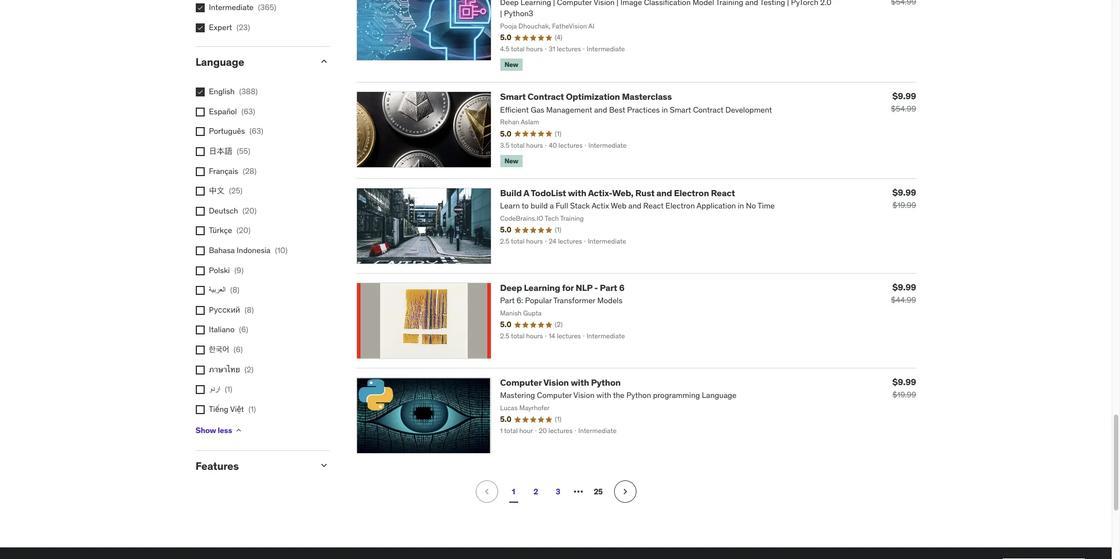 Task type: vqa. For each thing, say whether or not it's contained in the screenshot.
العربية (8)
yes



Task type: locate. For each thing, give the bounding box(es) containing it.
1 vertical spatial $19.99
[[893, 390, 917, 400]]

features button
[[196, 460, 309, 473]]

(8) right العربية
[[230, 285, 240, 295]]

1 vertical spatial (8)
[[245, 305, 254, 315]]

$9.99 $44.99
[[891, 282, 917, 305]]

1 horizontal spatial (1)
[[249, 404, 256, 414]]

2 $9.99 from the top
[[893, 187, 917, 198]]

previous page image
[[481, 487, 492, 498]]

русский
[[209, 305, 240, 315]]

1 horizontal spatial (8)
[[245, 305, 254, 315]]

xsmall image for اردو
[[196, 386, 205, 395]]

việt
[[230, 404, 244, 414]]

xsmall image left english at the left of page
[[196, 88, 205, 97]]

deutsch
[[209, 206, 238, 216]]

0 horizontal spatial (8)
[[230, 285, 240, 295]]

2
[[534, 487, 538, 497]]

xsmall image left 日本語
[[196, 147, 205, 156]]

tiếng
[[209, 404, 229, 414]]

xsmall image for italiano
[[196, 326, 205, 335]]

0 vertical spatial (20)
[[243, 206, 257, 216]]

0 vertical spatial $19.99
[[893, 200, 917, 210]]

2 xsmall image from the top
[[196, 207, 205, 216]]

$9.99 $19.99 for computer vision with python
[[893, 377, 917, 400]]

xsmall image left русский
[[196, 306, 205, 315]]

(1) right اردو
[[225, 385, 232, 395]]

1 small image from the top
[[318, 56, 330, 67]]

$9.99 inside $9.99 $54.99
[[893, 91, 917, 102]]

features
[[196, 460, 239, 473]]

3
[[556, 487, 561, 497]]

xsmall image left intermediate
[[196, 3, 205, 12]]

1
[[512, 487, 515, 497]]

1 vertical spatial $9.99 $19.99
[[893, 377, 917, 400]]

6 xsmall image from the top
[[196, 386, 205, 395]]

a
[[524, 187, 529, 199]]

xsmall image for bahasa
[[196, 247, 205, 256]]

$9.99
[[893, 91, 917, 102], [893, 187, 917, 198], [893, 282, 917, 293], [893, 377, 917, 388]]

smart contract optimization masterclass
[[500, 91, 672, 102]]

(8) for العربية (8)
[[230, 285, 240, 295]]

0 vertical spatial small image
[[318, 56, 330, 67]]

xsmall image
[[196, 127, 205, 136], [196, 207, 205, 216], [196, 286, 205, 295], [196, 306, 205, 315], [196, 326, 205, 335], [196, 386, 205, 395]]

bahasa
[[209, 246, 235, 256]]

$9.99 for smart contract optimization masterclass
[[893, 91, 917, 102]]

deep learning for nlp - part 6 link
[[500, 282, 625, 293]]

(20) up 'bahasa indonesia (10)'
[[237, 226, 251, 236]]

(9)
[[234, 265, 244, 275]]

small image
[[318, 56, 330, 67], [318, 461, 330, 472]]

computer vision with python link
[[500, 377, 621, 388]]

xsmall image left expert
[[196, 23, 205, 32]]

5 xsmall image from the top
[[196, 326, 205, 335]]

français
[[209, 166, 238, 176]]

web,
[[612, 187, 634, 199]]

todolist
[[531, 187, 566, 199]]

(20) right deutsch
[[243, 206, 257, 216]]

(8) right русский
[[245, 305, 254, 315]]

italiano
[[209, 325, 235, 335]]

(6)
[[239, 325, 248, 335], [234, 345, 243, 355]]

language
[[196, 55, 244, 69]]

(6) right italiano
[[239, 325, 248, 335]]

1 vertical spatial small image
[[318, 461, 330, 472]]

xsmall image left deutsch
[[196, 207, 205, 216]]

(20) for deutsch (20)
[[243, 206, 257, 216]]

xsmall image for intermediate
[[196, 3, 205, 12]]

tiếng việt (1)
[[209, 404, 256, 414]]

with right vision on the bottom of page
[[571, 377, 589, 388]]

xsmall image for tiếng
[[196, 406, 205, 414]]

build a todolist with actix-web, rust and electron react link
[[500, 187, 735, 199]]

日本語
[[209, 146, 232, 156]]

0 horizontal spatial (1)
[[225, 385, 232, 395]]

1 vertical spatial (20)
[[237, 226, 251, 236]]

(63) down (388)
[[242, 106, 255, 117]]

(2)
[[245, 365, 254, 375]]

0 vertical spatial (8)
[[230, 285, 240, 295]]

xsmall image left polski
[[196, 266, 205, 275]]

3 xsmall image from the top
[[196, 286, 205, 295]]

25
[[594, 487, 603, 497]]

contract
[[528, 91, 564, 102]]

العربية
[[209, 285, 226, 295]]

xsmall image left español
[[196, 108, 205, 117]]

indonesia
[[237, 246, 271, 256]]

(63) up (55)
[[250, 126, 263, 136]]

actix-
[[588, 187, 612, 199]]

4 xsmall image from the top
[[196, 306, 205, 315]]

with
[[568, 187, 587, 199], [571, 377, 589, 388]]

polski (9)
[[209, 265, 244, 275]]

xsmall image for العربية
[[196, 286, 205, 295]]

deutsch (20)
[[209, 206, 257, 216]]

1 xsmall image from the top
[[196, 127, 205, 136]]

1 $19.99 from the top
[[893, 200, 917, 210]]

اردو
[[209, 385, 220, 395]]

intermediate (365)
[[209, 2, 276, 12]]

xsmall image
[[196, 3, 205, 12], [196, 23, 205, 32], [196, 88, 205, 97], [196, 108, 205, 117], [196, 147, 205, 156], [196, 167, 205, 176], [196, 187, 205, 196], [196, 227, 205, 236], [196, 247, 205, 256], [196, 266, 205, 275], [196, 346, 205, 355], [196, 366, 205, 375], [196, 406, 205, 414], [234, 427, 243, 435]]

1 vertical spatial (6)
[[234, 345, 243, 355]]

xsmall image left italiano
[[196, 326, 205, 335]]

$9.99 inside $9.99 $44.99
[[893, 282, 917, 293]]

(63)
[[242, 106, 255, 117], [250, 126, 263, 136]]

with left actix-
[[568, 187, 587, 199]]

1 $9.99 $19.99 from the top
[[893, 187, 917, 210]]

(365)
[[258, 2, 276, 12]]

中文 (25)
[[209, 186, 243, 196]]

(20)
[[243, 206, 257, 216], [237, 226, 251, 236]]

computer
[[500, 377, 542, 388]]

masterclass
[[622, 91, 672, 102]]

4 $9.99 from the top
[[893, 377, 917, 388]]

(1) right việt
[[249, 404, 256, 414]]

3 link
[[547, 481, 570, 503]]

1 vertical spatial (63)
[[250, 126, 263, 136]]

xsmall image right less
[[234, 427, 243, 435]]

xsmall image left العربية
[[196, 286, 205, 295]]

xsmall image left français
[[196, 167, 205, 176]]

xsmall image left português in the top of the page
[[196, 127, 205, 136]]

(6) right the 한국어
[[234, 345, 243, 355]]

expert (23)
[[209, 22, 250, 32]]

xsmall image left 中文
[[196, 187, 205, 196]]

vision
[[544, 377, 569, 388]]

optimization
[[566, 91, 620, 102]]

$9.99 $19.99 for build a todolist with actix-web, rust and electron react
[[893, 187, 917, 210]]

intermediate
[[209, 2, 254, 12]]

0 vertical spatial (1)
[[225, 385, 232, 395]]

中文
[[209, 186, 225, 196]]

2 $19.99 from the top
[[893, 390, 917, 400]]

$19.99 for computer vision with python
[[893, 390, 917, 400]]

xsmall image for expert
[[196, 23, 205, 32]]

$19.99 for build a todolist with actix-web, rust and electron react
[[893, 200, 917, 210]]

xsmall image left اردو
[[196, 386, 205, 395]]

0 vertical spatial (6)
[[239, 325, 248, 335]]

3 $9.99 from the top
[[893, 282, 917, 293]]

0 vertical spatial $9.99 $19.99
[[893, 187, 917, 210]]

nlp
[[576, 282, 593, 293]]

xsmall image left the 한국어
[[196, 346, 205, 355]]

$9.99 for deep learning for nlp - part 6
[[893, 282, 917, 293]]

1 $9.99 from the top
[[893, 91, 917, 102]]

show less button
[[196, 420, 243, 442]]

(1)
[[225, 385, 232, 395], [249, 404, 256, 414]]

xsmall image left ภาษาไทย
[[196, 366, 205, 375]]

xsmall image left "türkçe"
[[196, 227, 205, 236]]

العربية (8)
[[209, 285, 240, 295]]

show less
[[196, 426, 232, 436]]

2 small image from the top
[[318, 461, 330, 472]]

2 $9.99 $19.99 from the top
[[893, 377, 917, 400]]

(8)
[[230, 285, 240, 295], [245, 305, 254, 315]]

xsmall image left bahasa
[[196, 247, 205, 256]]

xsmall image left tiếng
[[196, 406, 205, 414]]

0 vertical spatial (63)
[[242, 106, 255, 117]]

(63) for português (63)
[[250, 126, 263, 136]]



Task type: describe. For each thing, give the bounding box(es) containing it.
(23)
[[237, 22, 250, 32]]

한국어 (6)
[[209, 345, 243, 355]]

(6) for italiano (6)
[[239, 325, 248, 335]]

(20) for türkçe (20)
[[237, 226, 251, 236]]

deep learning for nlp - part 6
[[500, 282, 625, 293]]

ellipsis image
[[572, 485, 585, 499]]

(10)
[[275, 246, 288, 256]]

日本語 (55)
[[209, 146, 250, 156]]

(63) for español (63)
[[242, 106, 255, 117]]

xsmall image for русский
[[196, 306, 205, 315]]

smart
[[500, 91, 526, 102]]

polski
[[209, 265, 230, 275]]

xsmall image for ภาษาไทย
[[196, 366, 205, 375]]

language button
[[196, 55, 309, 69]]

xsmall image for türkçe
[[196, 227, 205, 236]]

türkçe (20)
[[209, 226, 251, 236]]

(25)
[[229, 186, 243, 196]]

2 link
[[525, 481, 547, 503]]

xsmall image inside show less button
[[234, 427, 243, 435]]

learning
[[524, 282, 560, 293]]

less
[[218, 426, 232, 436]]

xsmall image for español
[[196, 108, 205, 117]]

(55)
[[237, 146, 250, 156]]

expert
[[209, 22, 232, 32]]

part
[[600, 282, 618, 293]]

electron
[[674, 187, 709, 199]]

español
[[209, 106, 237, 117]]

xsmall image for 中文
[[196, 187, 205, 196]]

6
[[619, 282, 625, 293]]

(8) for русский (8)
[[245, 305, 254, 315]]

$9.99 for computer vision with python
[[893, 377, 917, 388]]

small image for language
[[318, 56, 330, 67]]

xsmall image for 日本語
[[196, 147, 205, 156]]

react
[[711, 187, 735, 199]]

build a todolist with actix-web, rust and electron react
[[500, 187, 735, 199]]

-
[[595, 282, 598, 293]]

xsmall image for 한국어
[[196, 346, 205, 355]]

ภาษาไทย (2)
[[209, 365, 254, 375]]

1 vertical spatial (1)
[[249, 404, 256, 414]]

русский (8)
[[209, 305, 254, 315]]

deep
[[500, 282, 522, 293]]

español (63)
[[209, 106, 255, 117]]

$9.99 for build a todolist with actix-web, rust and electron react
[[893, 187, 917, 198]]

1 link
[[503, 481, 525, 503]]

français (28)
[[209, 166, 257, 176]]

python
[[591, 377, 621, 388]]

xsmall image for polski
[[196, 266, 205, 275]]

show
[[196, 426, 216, 436]]

computer vision with python
[[500, 377, 621, 388]]

türkçe
[[209, 226, 232, 236]]

italiano (6)
[[209, 325, 248, 335]]

bahasa indonesia (10)
[[209, 246, 288, 256]]

0 vertical spatial with
[[568, 187, 587, 199]]

build
[[500, 187, 522, 199]]

smart contract optimization masterclass link
[[500, 91, 672, 102]]

next page image
[[620, 487, 631, 498]]

português (63)
[[209, 126, 263, 136]]

$44.99
[[891, 295, 917, 305]]

xsmall image for deutsch
[[196, 207, 205, 216]]

ภาษาไทย
[[209, 365, 240, 375]]

(6) for 한국어 (6)
[[234, 345, 243, 355]]

(388)
[[239, 87, 258, 97]]

1 vertical spatial with
[[571, 377, 589, 388]]

english
[[209, 87, 235, 97]]

(28)
[[243, 166, 257, 176]]

xsmall image for português
[[196, 127, 205, 136]]

rust
[[636, 187, 655, 199]]

xsmall image for français
[[196, 167, 205, 176]]

and
[[657, 187, 672, 199]]

small image for features
[[318, 461, 330, 472]]

$54.99
[[891, 104, 917, 114]]

اردو (1)
[[209, 385, 232, 395]]

$9.99 $54.99
[[891, 91, 917, 114]]

for
[[562, 282, 574, 293]]

english (388)
[[209, 87, 258, 97]]

português
[[209, 126, 245, 136]]

한국어
[[209, 345, 229, 355]]

xsmall image for english
[[196, 88, 205, 97]]



